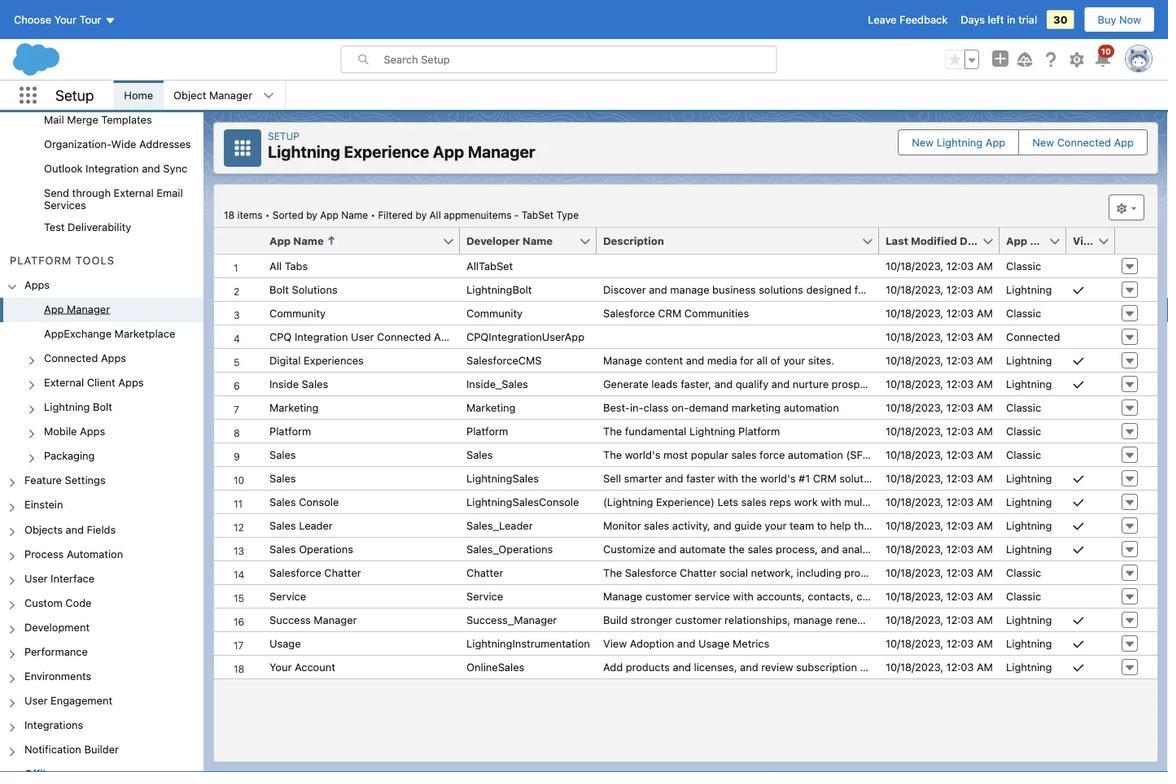 Task type: describe. For each thing, give the bounding box(es) containing it.
and down activity,
[[659, 544, 677, 556]]

last modified date element
[[880, 228, 1010, 255]]

1 community from the left
[[270, 307, 326, 320]]

user engagement
[[24, 695, 112, 707]]

1 am from the top
[[977, 260, 994, 272]]

contacts,
[[808, 591, 854, 603]]

leave feedback
[[868, 13, 948, 26]]

1 10/18/2023, 12:03 am from the top
[[886, 260, 994, 272]]

10/18/2023, 12:03 am for view adoption and usage metrics
[[886, 638, 994, 650]]

1 chatter from the left
[[324, 567, 361, 579]]

item number element
[[214, 228, 263, 255]]

10/18/2023, 12:03 am for salesforce crm communities
[[886, 307, 994, 320]]

your down reps
[[765, 520, 787, 532]]

choose your tour button
[[13, 7, 117, 33]]

10/18/2023, 12:03 am for manage content and media for all of your sites.
[[886, 355, 994, 367]]

manage for manage content and media for all of your sites.
[[603, 355, 643, 367]]

all inside setupappmenuitems grid
[[270, 260, 282, 272]]

engagement
[[51, 695, 112, 707]]

10/18/2023, for discover and manage business solutions designed for your industry.
[[886, 284, 944, 296]]

4 10/18/2023, from the top
[[886, 331, 944, 343]]

platform down inside_sales
[[467, 426, 508, 438]]

social
[[720, 567, 748, 579]]

apps inside mobile apps link
[[80, 426, 105, 438]]

2 chatter from the left
[[467, 567, 504, 579]]

informed
[[974, 544, 1018, 556]]

salesforce down customize
[[625, 567, 677, 579]]

on-
[[672, 402, 689, 414]]

and down media
[[715, 378, 733, 391]]

analyze
[[843, 544, 880, 556]]

sites.
[[809, 355, 835, 367]]

type inside button
[[1031, 235, 1057, 247]]

cell for sales
[[1067, 443, 1116, 467]]

outlook integration and sync link
[[44, 163, 187, 177]]

make
[[945, 544, 972, 556]]

choose your tour
[[14, 13, 101, 26]]

integration for outlook
[[86, 163, 139, 175]]

the for the fundamental lightning platform
[[603, 426, 622, 438]]

solutions
[[759, 284, 804, 296]]

performance
[[24, 646, 88, 658]]

Search Setup text field
[[384, 46, 777, 72]]

10 12:03 from the top
[[947, 473, 974, 485]]

sales_leader
[[467, 520, 533, 532]]

10/18/2023, 12:03 am for monitor sales activity, and guide your team to help them meet and exceed sales targets.
[[886, 520, 994, 532]]

filtered
[[378, 209, 413, 221]]

your inside popup button
[[54, 13, 77, 26]]

2 service from the left
[[467, 591, 503, 603]]

integrations
[[24, 719, 83, 732]]

12:03 for manage content and media for all of your sites.
[[947, 355, 974, 367]]

fields
[[87, 524, 116, 536]]

feedback
[[900, 13, 948, 26]]

1 usage from the left
[[270, 638, 301, 650]]

and up data
[[910, 520, 929, 532]]

outlook integration and sync
[[44, 163, 187, 175]]

lightning for manage content and media for all of your sites.
[[1007, 355, 1053, 367]]

new for new lightning app
[[912, 136, 934, 149]]

connected apps
[[44, 352, 126, 364]]

lightning for add products and licenses, and review subscription details.
[[1007, 662, 1053, 674]]

adoption
[[630, 638, 675, 650]]

10/18/2023, for generate leads faster, and qualify and nurture prospects using best practices.
[[886, 378, 944, 391]]

automation
[[67, 548, 123, 560]]

connected apps link
[[44, 352, 126, 367]]

apps inside connected apps link
[[101, 352, 126, 364]]

group containing app manager
[[0, 298, 204, 470]]

am for the world's most popular sales force automation (sfa) solution
[[977, 449, 994, 461]]

0 vertical spatial to
[[817, 520, 827, 532]]

on
[[927, 496, 940, 509]]

and down of
[[772, 378, 790, 391]]

objects
[[24, 524, 63, 536]]

lightning for generate leads faster, and qualify and nurture prospects using best practices.
[[1007, 378, 1053, 391]]

feature settings link
[[24, 475, 106, 489]]

test
[[44, 221, 65, 233]]

12:03 for discover and manage business solutions designed for your industry.
[[947, 284, 974, 296]]

description element
[[597, 228, 889, 255]]

lightning for build stronger customer relationships, manage renewals, and stay organized.
[[1007, 614, 1053, 627]]

mail merge templates
[[44, 114, 152, 126]]

nurture
[[793, 378, 829, 391]]

discover
[[603, 284, 646, 296]]

the for the salesforce chatter social network, including profiles and feeds
[[603, 567, 622, 579]]

10 button
[[1094, 45, 1115, 69]]

2 marketing from the left
[[467, 402, 516, 414]]

lightning inside group
[[44, 401, 90, 413]]

setup for setup lightning experience app manager
[[268, 130, 300, 142]]

2 community from the left
[[467, 307, 523, 320]]

manage for manage customer service with accounts, contacts, cases, and more
[[603, 591, 643, 603]]

12:03 for best-in-class on-demand marketing automation
[[947, 402, 974, 414]]

metrics
[[733, 638, 770, 650]]

new connected app
[[1033, 136, 1135, 149]]

alltabset
[[467, 260, 513, 272]]

action image
[[1116, 228, 1158, 254]]

discover and manage business solutions designed for your industry.
[[603, 284, 939, 296]]

feature settings
[[24, 475, 106, 487]]

external inside apps tree item
[[44, 377, 84, 389]]

setup for setup
[[55, 87, 94, 104]]

inside_sales
[[467, 378, 528, 391]]

apps tree item
[[0, 274, 204, 470]]

12:03 for salesforce crm communities
[[947, 307, 974, 320]]

lightningsales
[[467, 473, 539, 485]]

details.
[[860, 662, 896, 674]]

10/18/2023, for add products and licenses, and review subscription details.
[[886, 662, 944, 674]]

service
[[695, 591, 731, 603]]

1 horizontal spatial name
[[341, 209, 368, 221]]

10/18/2023, for the fundamental lightning platform
[[886, 426, 944, 438]]

app inside button
[[1115, 136, 1135, 149]]

licenses,
[[694, 662, 737, 674]]

setup link
[[268, 130, 300, 142]]

manage content and media for all of your sites.
[[603, 355, 835, 367]]

lightning for monitor sales activity, and guide your team to help them meet and exceed sales targets.
[[1007, 520, 1053, 532]]

email
[[157, 187, 183, 199]]

lightningsalesconsole
[[467, 496, 579, 509]]

10/18/2023, 12:03 am for the salesforce chatter social network, including profiles and feeds
[[886, 567, 994, 579]]

10/18/2023, for customize and automate the sales process, and analyze your data to make informed business decisions.
[[886, 544, 944, 556]]

10/18/2023, 12:03 am for best-in-class on-demand marketing automation
[[886, 402, 994, 414]]

communities
[[685, 307, 749, 320]]

marketplace
[[115, 328, 175, 340]]

1 vertical spatial with
[[821, 496, 842, 509]]

10/18/2023, for the world's most popular sales force automation (sfa) solution
[[886, 449, 944, 461]]

user for user engagement
[[24, 695, 48, 707]]

(sfa)
[[847, 449, 874, 461]]

12:03 for generate leads faster, and qualify and nurture prospects using best practices.
[[947, 378, 974, 391]]

and left more
[[892, 591, 910, 603]]

connected inside button
[[1058, 136, 1112, 149]]

and up process automation on the bottom left
[[66, 524, 84, 536]]

last
[[886, 235, 909, 247]]

stronger
[[631, 614, 673, 627]]

test deliverability link
[[44, 221, 131, 236]]

10/18/2023, for manage content and media for all of your sites.
[[886, 355, 944, 367]]

force
[[760, 449, 785, 461]]

wide
[[111, 138, 136, 150]]

4 10/18/2023, 12:03 am from the top
[[886, 331, 994, 343]]

settings
[[65, 475, 106, 487]]

cpqintegrationuserapp
[[467, 331, 585, 343]]

10/18/2023, 12:03 am for customize and automate the sales process, and analyze your data to make informed business decisions.
[[886, 544, 994, 556]]

0 vertical spatial with
[[718, 473, 739, 485]]

10 am from the top
[[977, 473, 994, 485]]

lightning for discover and manage business solutions designed for your industry.
[[1007, 284, 1053, 296]]

your down the meet
[[883, 544, 905, 556]]

item number image
[[214, 228, 263, 254]]

manager for success manager
[[314, 614, 357, 627]]

1 by from the left
[[306, 209, 317, 221]]

1 12:03 from the top
[[947, 260, 974, 272]]

add
[[603, 662, 623, 674]]

packaging link
[[44, 450, 95, 465]]

0 vertical spatial all
[[430, 209, 441, 221]]

and left feeds on the right bottom of page
[[884, 567, 903, 579]]

account
[[295, 662, 335, 674]]

cell for marketing
[[1067, 396, 1116, 419]]

your inside setupappmenuitems grid
[[270, 662, 292, 674]]

user engagement link
[[24, 695, 112, 710]]

accounts,
[[757, 591, 805, 603]]

1 vertical spatial for
[[740, 355, 754, 367]]

platform up 'the world's most popular sales force automation (sfa) solution' on the bottom right of the page
[[739, 426, 781, 438]]

sales right monitor
[[644, 520, 670, 532]]

subscription
[[797, 662, 858, 674]]

salesforce for salesforce crm communities
[[603, 307, 655, 320]]

1 vertical spatial the
[[729, 544, 745, 556]]

platform down inside
[[270, 426, 311, 438]]

all tabs
[[270, 260, 308, 272]]

sales console
[[270, 496, 339, 509]]

18
[[224, 209, 235, 221]]

last modified date button
[[880, 228, 985, 254]]

description button
[[597, 228, 862, 254]]

automation for force
[[788, 449, 844, 461]]

salesforce crm communities
[[603, 307, 749, 320]]

developer name button
[[460, 228, 579, 254]]

experiences
[[304, 355, 364, 367]]

your right of
[[784, 355, 806, 367]]

development link
[[24, 622, 90, 636]]

sales left force
[[732, 449, 757, 461]]

manage customer service with accounts, contacts, cases, and more
[[603, 591, 938, 603]]

activity,
[[673, 520, 711, 532]]

environments
[[24, 670, 91, 683]]

1 10/18/2023, from the top
[[886, 260, 944, 272]]

demand
[[689, 402, 729, 414]]

classic for manage customer service with accounts, contacts, cases, and more
[[1007, 591, 1042, 603]]

organization-wide addresses
[[44, 138, 191, 150]]

12:03 for (lightning experience) lets sales reps work with multiple records on one screen
[[947, 496, 974, 509]]

experience
[[344, 142, 429, 161]]

sales down screen
[[970, 520, 995, 532]]

10/18/2023, for the salesforce chatter social network, including profiles and feeds
[[886, 567, 944, 579]]

object
[[174, 89, 206, 101]]

sync
[[163, 163, 187, 175]]

12:03 for manage customer service with accounts, contacts, cases, and more
[[947, 591, 974, 603]]

lightning for customize and automate the sales process, and analyze your data to make informed business decisions.
[[1007, 544, 1053, 556]]

and down lets
[[714, 520, 732, 532]]

10/18/2023, for monitor sales activity, and guide your team to help them meet and exceed sales targets.
[[886, 520, 944, 532]]

lightning bolt
[[44, 401, 112, 413]]

salesforce for salesforce chatter
[[270, 567, 322, 579]]

integration for cpq
[[295, 331, 348, 343]]

cell for chatter
[[1067, 561, 1116, 585]]

solutions
[[292, 284, 338, 296]]

cpq
[[270, 331, 292, 343]]

visible in lightning experience element
[[1067, 228, 1126, 255]]



Task type: locate. For each thing, give the bounding box(es) containing it.
new for new connected app
[[1033, 136, 1055, 149]]

1 vertical spatial integration
[[295, 331, 348, 343]]

1 horizontal spatial chatter
[[467, 567, 504, 579]]

setupappmenuitems grid
[[214, 228, 1158, 680]]

0 horizontal spatial your
[[54, 13, 77, 26]]

1 vertical spatial crm
[[813, 473, 837, 485]]

12:03 for add products and licenses, and review subscription details.
[[947, 662, 974, 674]]

14 10/18/2023, 12:03 am from the top
[[886, 591, 994, 603]]

the down best-
[[603, 426, 622, 438]]

11 10/18/2023, from the top
[[886, 496, 944, 509]]

products
[[626, 662, 670, 674]]

2 vertical spatial the
[[603, 567, 622, 579]]

leader
[[299, 520, 333, 532]]

12:03 for view adoption and usage metrics
[[947, 638, 974, 650]]

8 10/18/2023, from the top
[[886, 426, 944, 438]]

all left tabs
[[270, 260, 282, 272]]

10/18/2023, 12:03 am for add products and licenses, and review subscription details.
[[886, 662, 994, 674]]

18 12:03 from the top
[[947, 662, 974, 674]]

1 horizontal spatial your
[[270, 662, 292, 674]]

10 10/18/2023, from the top
[[886, 473, 944, 485]]

connected inside group
[[44, 352, 98, 364]]

app manager tree item
[[0, 298, 204, 323]]

17 am from the top
[[977, 638, 994, 650]]

code
[[65, 597, 92, 609]]

0 horizontal spatial crm
[[658, 307, 682, 320]]

mail
[[44, 114, 64, 126]]

community down bolt solutions
[[270, 307, 326, 320]]

service up success_manager
[[467, 591, 503, 603]]

community
[[270, 307, 326, 320], [467, 307, 523, 320]]

app inside setup lightning experience app manager
[[433, 142, 464, 161]]

2 classic from the top
[[1007, 307, 1042, 320]]

2 12:03 from the top
[[947, 284, 974, 296]]

12:03 for the salesforce chatter social network, including profiles and feeds
[[947, 567, 974, 579]]

5 10/18/2023, 12:03 am from the top
[[886, 355, 994, 367]]

3 am from the top
[[977, 307, 994, 320]]

1 horizontal spatial type
[[1031, 235, 1057, 247]]

16 10/18/2023, from the top
[[886, 614, 944, 627]]

sales up guide on the bottom right of the page
[[742, 496, 767, 509]]

1 horizontal spatial new
[[1033, 136, 1055, 149]]

mobile
[[44, 426, 77, 438]]

usage down success
[[270, 638, 301, 650]]

lightningbolt
[[467, 284, 532, 296]]

1 horizontal spatial community
[[467, 307, 523, 320]]

1 horizontal spatial for
[[855, 284, 869, 296]]

9 am from the top
[[977, 449, 994, 461]]

external down outlook integration and sync link
[[114, 187, 154, 199]]

2 new from the left
[[1033, 136, 1055, 149]]

1 vertical spatial to
[[932, 544, 942, 556]]

marketing down inside_sales
[[467, 402, 516, 414]]

am for manage content and media for all of your sites.
[[977, 355, 994, 367]]

view
[[603, 638, 627, 650]]

1 vertical spatial bolt
[[93, 401, 112, 413]]

content
[[646, 355, 683, 367]]

7 12:03 from the top
[[947, 402, 974, 414]]

smarter
[[624, 473, 662, 485]]

name for app name
[[294, 235, 324, 247]]

5 12:03 from the top
[[947, 355, 974, 367]]

0 horizontal spatial type
[[557, 209, 579, 221]]

• left 'filtered'
[[371, 209, 376, 221]]

6 10/18/2023, 12:03 am from the top
[[886, 378, 994, 391]]

cell for cpqintegrationuserapp
[[1067, 325, 1116, 349]]

0 horizontal spatial new
[[912, 136, 934, 149]]

lightning inside button
[[937, 136, 983, 149]]

10 10/18/2023, 12:03 am from the top
[[886, 496, 994, 509]]

14 am from the top
[[977, 567, 994, 579]]

15 12:03 from the top
[[947, 591, 974, 603]]

bolt down client
[[93, 401, 112, 413]]

1 classic from the top
[[1007, 260, 1042, 272]]

0 vertical spatial integration
[[86, 163, 139, 175]]

to right data
[[932, 544, 942, 556]]

cpq integration user connected app
[[270, 331, 454, 343]]

classic
[[1007, 260, 1042, 272], [1007, 307, 1042, 320], [1007, 402, 1042, 414], [1007, 426, 1042, 438], [1007, 449, 1042, 461], [1007, 567, 1042, 579], [1007, 591, 1042, 603]]

for right designed
[[855, 284, 869, 296]]

0 horizontal spatial for
[[740, 355, 754, 367]]

the salesforce chatter social network, including profiles and feeds
[[603, 567, 933, 579]]

integration down organization-wide addresses link
[[86, 163, 139, 175]]

1 horizontal spatial usage
[[699, 638, 730, 650]]

chatter down operations
[[324, 567, 361, 579]]

the world's most popular sales force automation (sfa) solution
[[603, 449, 916, 461]]

app type element
[[1000, 228, 1077, 255]]

2 vertical spatial with
[[733, 591, 754, 603]]

service
[[270, 591, 306, 603], [467, 591, 503, 603]]

12 am from the top
[[977, 520, 994, 532]]

business down targets. at the bottom right of the page
[[1021, 544, 1065, 556]]

external up lightning bolt
[[44, 377, 84, 389]]

0 vertical spatial external
[[114, 187, 154, 199]]

inside
[[270, 378, 299, 391]]

send through external email services link
[[44, 187, 204, 211]]

0 vertical spatial setup
[[55, 87, 94, 104]]

1 vertical spatial business
[[1021, 544, 1065, 556]]

0 horizontal spatial setup
[[55, 87, 94, 104]]

• right items
[[265, 209, 270, 221]]

sell smarter and faster with the world's #1 crm solution. 10/18/2023, 12:03 am
[[603, 473, 994, 485]]

2 manage from the top
[[603, 591, 643, 603]]

new inside button
[[1033, 136, 1055, 149]]

and left sync
[[142, 163, 160, 175]]

1 horizontal spatial business
[[1021, 544, 1065, 556]]

am for add products and licenses, and review subscription details.
[[977, 662, 994, 674]]

1 horizontal spatial setup
[[268, 130, 300, 142]]

salesforce down discover
[[603, 307, 655, 320]]

0 horizontal spatial by
[[306, 209, 317, 221]]

practices.
[[939, 378, 987, 391]]

0 horizontal spatial service
[[270, 591, 306, 603]]

13 10/18/2023, 12:03 am from the top
[[886, 567, 994, 579]]

classic for best-in-class on-demand marketing automation
[[1007, 402, 1042, 414]]

classic for the fundamental lightning platform
[[1007, 426, 1042, 438]]

0 vertical spatial crm
[[658, 307, 682, 320]]

1 horizontal spatial •
[[371, 209, 376, 221]]

10/18/2023, for view adoption and usage metrics
[[886, 638, 944, 650]]

17 10/18/2023, from the top
[[886, 638, 944, 650]]

cell for alltabset
[[1067, 255, 1116, 278]]

cell for service
[[1067, 585, 1116, 608]]

app type
[[1007, 235, 1057, 247]]

0 vertical spatial business
[[713, 284, 756, 296]]

days left in trial
[[961, 13, 1038, 26]]

1 the from the top
[[603, 426, 622, 438]]

network,
[[751, 567, 794, 579]]

am for salesforce crm communities
[[977, 307, 994, 320]]

10/18/2023, 12:03 am for the world's most popular sales force automation (sfa) solution
[[886, 449, 994, 461]]

am for manage customer service with accounts, contacts, cases, and more
[[977, 591, 994, 603]]

salesforce down sales operations
[[270, 567, 322, 579]]

with
[[718, 473, 739, 485], [821, 496, 842, 509], [733, 591, 754, 603]]

process automation
[[24, 548, 123, 560]]

services
[[44, 199, 86, 211]]

0 horizontal spatial external
[[44, 377, 84, 389]]

add products and licenses, and review subscription details.
[[603, 662, 896, 674]]

bolt inside setupappmenuitems grid
[[270, 284, 289, 296]]

0 horizontal spatial bolt
[[93, 401, 112, 413]]

6 12:03 from the top
[[947, 378, 974, 391]]

8 am from the top
[[977, 426, 994, 438]]

automation for marketing
[[784, 402, 839, 414]]

11 am from the top
[[977, 496, 994, 509]]

11 12:03 from the top
[[947, 496, 974, 509]]

12 10/18/2023, 12:03 am from the top
[[886, 544, 994, 556]]

1 horizontal spatial bolt
[[270, 284, 289, 296]]

feeds
[[906, 567, 933, 579]]

1 vertical spatial automation
[[788, 449, 844, 461]]

0 vertical spatial bolt
[[270, 284, 289, 296]]

1 vertical spatial your
[[270, 662, 292, 674]]

manager right the object
[[209, 89, 253, 101]]

6 10/18/2023, from the top
[[886, 378, 944, 391]]

1 horizontal spatial to
[[932, 544, 942, 556]]

1 • from the left
[[265, 209, 270, 221]]

10/18/2023, 12:03 am for discover and manage business solutions designed for your industry.
[[886, 284, 994, 296]]

3 the from the top
[[603, 567, 622, 579]]

10/18/2023, for best-in-class on-demand marketing automation
[[886, 402, 944, 414]]

description
[[603, 235, 664, 247]]

bolt inside group
[[93, 401, 112, 413]]

am for (lightning experience) lets sales reps work with multiple records on one screen
[[977, 496, 994, 509]]

15 10/18/2023, from the top
[[886, 591, 944, 603]]

4 classic from the top
[[1007, 426, 1042, 438]]

4 am from the top
[[977, 331, 994, 343]]

manager up -
[[468, 142, 536, 161]]

action element
[[1116, 228, 1158, 255]]

0 vertical spatial the
[[603, 426, 622, 438]]

crm left communities
[[658, 307, 682, 320]]

10/18/2023, 12:03 am for manage customer service with accounts, contacts, cases, and more
[[886, 591, 994, 603]]

process
[[24, 548, 64, 560]]

name for developer name
[[523, 235, 553, 247]]

am for customize and automate the sales process, and analyze your data to make informed business decisions.
[[977, 544, 994, 556]]

3 10/18/2023, from the top
[[886, 307, 944, 320]]

3 10/18/2023, 12:03 am from the top
[[886, 307, 994, 320]]

15 am from the top
[[977, 591, 994, 603]]

bolt down all tabs
[[270, 284, 289, 296]]

3 classic from the top
[[1007, 402, 1042, 414]]

test deliverability
[[44, 221, 131, 233]]

18 am from the top
[[977, 662, 994, 674]]

15 10/18/2023, 12:03 am from the top
[[886, 614, 994, 627]]

8 10/18/2023, 12:03 am from the top
[[886, 426, 994, 438]]

guide
[[735, 520, 762, 532]]

manage up the build
[[603, 591, 643, 603]]

app manager link
[[44, 303, 110, 318]]

13 12:03 from the top
[[947, 544, 974, 556]]

0 horizontal spatial chatter
[[324, 567, 361, 579]]

manager inside setup lightning experience app manager
[[468, 142, 536, 161]]

12:03 for customize and automate the sales process, and analyze your data to make informed business decisions.
[[947, 544, 974, 556]]

(lightning experience) lets sales reps work with multiple records on one screen
[[603, 496, 997, 509]]

lightning for (lightning experience) lets sales reps work with multiple records on one screen
[[1007, 496, 1053, 509]]

usage up licenses,
[[699, 638, 730, 650]]

1 horizontal spatial by
[[416, 209, 427, 221]]

3 chatter from the left
[[680, 567, 717, 579]]

the for the world's most popular sales force automation (sfa) solution
[[603, 449, 622, 461]]

0 vertical spatial type
[[557, 209, 579, 221]]

name up app name button
[[341, 209, 368, 221]]

14 12:03 from the top
[[947, 567, 974, 579]]

lightning inside setup lightning experience app manager
[[268, 142, 340, 161]]

16 10/18/2023, 12:03 am from the top
[[886, 638, 994, 650]]

0 horizontal spatial world's
[[625, 449, 661, 461]]

templates
[[101, 114, 152, 126]]

6 am from the top
[[977, 378, 994, 391]]

am for discover and manage business solutions designed for your industry.
[[977, 284, 994, 296]]

0 vertical spatial world's
[[625, 449, 661, 461]]

integration inside group
[[86, 163, 139, 175]]

12:03 for the world's most popular sales force automation (sfa) solution
[[947, 449, 974, 461]]

new inside button
[[912, 136, 934, 149]]

platform up the apps link
[[10, 254, 72, 267]]

tour
[[79, 13, 101, 26]]

type right the tabset on the top left
[[557, 209, 579, 221]]

0 vertical spatial your
[[54, 13, 77, 26]]

sorted
[[273, 209, 304, 221]]

0 horizontal spatial business
[[713, 284, 756, 296]]

1 horizontal spatial world's
[[760, 473, 796, 485]]

and up faster,
[[686, 355, 705, 367]]

with right work
[[821, 496, 842, 509]]

lightning for sell smarter and faster with the world's #1 crm solution.
[[1007, 473, 1053, 485]]

chatter down the sales_operations
[[467, 567, 504, 579]]

developer name element
[[460, 228, 607, 255]]

12 12:03 from the top
[[947, 520, 974, 532]]

10/18/2023, for manage customer service with accounts, contacts, cases, and more
[[886, 591, 944, 603]]

salesforce
[[603, 307, 655, 320], [270, 567, 322, 579], [625, 567, 677, 579]]

manager right success
[[314, 614, 357, 627]]

user up integrations at bottom left
[[24, 695, 48, 707]]

tools
[[76, 254, 115, 267]]

integration inside setupappmenuitems grid
[[295, 331, 348, 343]]

app inside 'link'
[[44, 303, 64, 315]]

9 10/18/2023, from the top
[[886, 449, 944, 461]]

setup lightning experience app manager
[[268, 130, 536, 161]]

apps down 'appexchange marketplace' link
[[101, 352, 126, 364]]

9 10/18/2023, 12:03 am from the top
[[886, 449, 994, 461]]

apps down platform tools
[[24, 279, 50, 291]]

manager for object manager
[[209, 89, 253, 101]]

17 12:03 from the top
[[947, 638, 974, 650]]

custom code
[[24, 597, 92, 609]]

0 horizontal spatial •
[[265, 209, 270, 221]]

manage down contacts,
[[794, 614, 833, 627]]

integration up digital experiences at the left top
[[295, 331, 348, 343]]

6 classic from the top
[[1007, 567, 1042, 579]]

classic for salesforce crm communities
[[1007, 307, 1042, 320]]

11 10/18/2023, 12:03 am from the top
[[886, 520, 994, 532]]

0 vertical spatial automation
[[784, 402, 839, 414]]

classic for the salesforce chatter social network, including profiles and feeds
[[1007, 567, 1042, 579]]

setup up merge
[[55, 87, 94, 104]]

name up tabs
[[294, 235, 324, 247]]

5 am from the top
[[977, 355, 994, 367]]

and right adoption
[[678, 638, 696, 650]]

setup inside setup lightning experience app manager
[[268, 130, 300, 142]]

setupappmenuitems status
[[224, 209, 579, 221]]

12:03 for build stronger customer relationships, manage renewals, and stay organized.
[[947, 614, 974, 627]]

setup up sorted
[[268, 130, 300, 142]]

1 horizontal spatial manage
[[794, 614, 833, 627]]

am for the salesforce chatter social network, including profiles and feeds
[[977, 567, 994, 579]]

screen
[[964, 496, 997, 509]]

1 horizontal spatial marketing
[[467, 402, 516, 414]]

environments link
[[24, 670, 91, 685]]

10/18/2023, 12:03 am for generate leads faster, and qualify and nurture prospects using best practices.
[[886, 378, 994, 391]]

2 usage from the left
[[699, 638, 730, 650]]

1 vertical spatial customer
[[676, 614, 722, 627]]

help
[[830, 520, 851, 532]]

group containing mail merge templates
[[0, 0, 204, 241]]

business up communities
[[713, 284, 756, 296]]

app name element
[[263, 228, 470, 255]]

0 vertical spatial manage
[[671, 284, 710, 296]]

1 service from the left
[[270, 591, 306, 603]]

customer up view adoption and usage metrics
[[676, 614, 722, 627]]

crm
[[658, 307, 682, 320], [813, 473, 837, 485]]

1 horizontal spatial service
[[467, 591, 503, 603]]

and down metrics
[[740, 662, 759, 674]]

16 am from the top
[[977, 614, 994, 627]]

group
[[0, 0, 204, 241], [946, 50, 980, 69], [0, 298, 204, 470]]

1 vertical spatial manage
[[794, 614, 833, 627]]

10/18/2023, 12:03 am for (lightning experience) lets sales reps work with multiple records on one screen
[[886, 496, 994, 509]]

builder
[[84, 744, 119, 756]]

manage
[[671, 284, 710, 296], [794, 614, 833, 627]]

2 horizontal spatial chatter
[[680, 567, 717, 579]]

18 10/18/2023, from the top
[[886, 662, 944, 674]]

9 12:03 from the top
[[947, 449, 974, 461]]

0 horizontal spatial all
[[270, 260, 282, 272]]

10/18/2023, 12:03 am
[[886, 260, 994, 272], [886, 284, 994, 296], [886, 307, 994, 320], [886, 331, 994, 343], [886, 355, 994, 367], [886, 378, 994, 391], [886, 402, 994, 414], [886, 426, 994, 438], [886, 449, 994, 461], [886, 496, 994, 509], [886, 520, 994, 532], [886, 544, 994, 556], [886, 567, 994, 579], [886, 591, 994, 603], [886, 614, 994, 627], [886, 638, 994, 650], [886, 662, 994, 674]]

0 horizontal spatial community
[[270, 307, 326, 320]]

to left help
[[817, 520, 827, 532]]

app
[[986, 136, 1006, 149], [1115, 136, 1135, 149], [433, 142, 464, 161], [320, 209, 339, 221], [270, 235, 291, 247], [1007, 235, 1028, 247], [44, 303, 64, 315], [434, 331, 454, 343]]

cell for community
[[1067, 301, 1116, 325]]

1 horizontal spatial all
[[430, 209, 441, 221]]

external
[[114, 187, 154, 199], [44, 377, 84, 389]]

tabset
[[522, 209, 554, 221]]

7 10/18/2023, 12:03 am from the top
[[886, 402, 994, 414]]

automation down nurture
[[784, 402, 839, 414]]

am for monitor sales activity, and guide your team to help them meet and exceed sales targets.
[[977, 520, 994, 532]]

user for user interface
[[24, 573, 48, 585]]

10/18/2023, for (lightning experience) lets sales reps work with multiple records on one screen
[[886, 496, 944, 509]]

with down social
[[733, 591, 754, 603]]

2 10/18/2023, from the top
[[886, 284, 944, 296]]

customer up stronger
[[646, 591, 692, 603]]

user up custom
[[24, 573, 48, 585]]

0 vertical spatial customer
[[646, 591, 692, 603]]

setupappmenuitems|appmenuitems|list view element
[[213, 184, 1159, 763]]

12:03 for monitor sales activity, and guide your team to help them meet and exceed sales targets.
[[947, 520, 974, 532]]

0 horizontal spatial usage
[[270, 638, 301, 650]]

and left stay on the right bottom of the page
[[886, 614, 904, 627]]

merge
[[67, 114, 98, 126]]

most
[[664, 449, 688, 461]]

using
[[884, 378, 911, 391]]

0 horizontal spatial to
[[817, 520, 827, 532]]

and down help
[[821, 544, 840, 556]]

all right 'filtered'
[[430, 209, 441, 221]]

service up success
[[270, 591, 306, 603]]

0 vertical spatial user
[[351, 331, 374, 343]]

send
[[44, 187, 69, 199]]

and inside group
[[142, 163, 160, 175]]

days
[[961, 13, 985, 26]]

12 10/18/2023, from the top
[[886, 520, 944, 532]]

0 vertical spatial for
[[855, 284, 869, 296]]

marketing down inside sales
[[270, 402, 319, 414]]

1 horizontal spatial integration
[[295, 331, 348, 343]]

17 10/18/2023, 12:03 am from the top
[[886, 662, 994, 674]]

0 vertical spatial the
[[742, 473, 758, 485]]

8 12:03 from the top
[[947, 426, 974, 438]]

automate
[[680, 544, 726, 556]]

your left tour
[[54, 13, 77, 26]]

apps right client
[[118, 377, 144, 389]]

manager up appexchange
[[67, 303, 110, 315]]

by right sorted
[[306, 209, 317, 221]]

user inside setupappmenuitems grid
[[351, 331, 374, 343]]

2 10/18/2023, 12:03 am from the top
[[886, 284, 994, 296]]

0 horizontal spatial integration
[[86, 163, 139, 175]]

marketing
[[270, 402, 319, 414], [467, 402, 516, 414]]

classic for the world's most popular sales force automation (sfa) solution
[[1007, 449, 1042, 461]]

10/18/2023, 12:03 am for the fundamental lightning platform
[[886, 426, 994, 438]]

1 horizontal spatial external
[[114, 187, 154, 199]]

1 vertical spatial the
[[603, 449, 622, 461]]

•
[[265, 209, 270, 221], [371, 209, 376, 221]]

7 classic from the top
[[1007, 591, 1042, 603]]

1 vertical spatial manage
[[603, 591, 643, 603]]

am for view adoption and usage metrics
[[977, 638, 994, 650]]

2 by from the left
[[416, 209, 427, 221]]

manager inside setupappmenuitems grid
[[314, 614, 357, 627]]

the up "sell"
[[603, 449, 622, 461]]

0 horizontal spatial marketing
[[270, 402, 319, 414]]

the down customize
[[603, 567, 622, 579]]

chatter down automate on the bottom of the page
[[680, 567, 717, 579]]

am for build stronger customer relationships, manage renewals, and stay organized.
[[977, 614, 994, 627]]

12:03 for the fundamental lightning platform
[[947, 426, 974, 438]]

2 vertical spatial user
[[24, 695, 48, 707]]

apps inside external client apps link
[[118, 377, 144, 389]]

with up lets
[[718, 473, 739, 485]]

am for the fundamental lightning platform
[[977, 426, 994, 438]]

1 horizontal spatial crm
[[813, 473, 837, 485]]

view adoption and usage metrics
[[603, 638, 770, 650]]

13 am from the top
[[977, 544, 994, 556]]

1 vertical spatial world's
[[760, 473, 796, 485]]

1 vertical spatial user
[[24, 573, 48, 585]]

7 10/18/2023, from the top
[[886, 402, 944, 414]]

10/18/2023, for salesforce crm communities
[[886, 307, 944, 320]]

manager for app manager
[[67, 303, 110, 315]]

automation up #1
[[788, 449, 844, 461]]

best
[[914, 378, 936, 391]]

your left account
[[270, 662, 292, 674]]

0 vertical spatial manage
[[603, 355, 643, 367]]

18 items • sorted by app name • filtered by all appmenuitems - tabset type
[[224, 209, 579, 221]]

salesforce chatter
[[270, 567, 361, 579]]

community down lightningbolt
[[467, 307, 523, 320]]

manage up salesforce crm communities
[[671, 284, 710, 296]]

for left all
[[740, 355, 754, 367]]

customize
[[603, 544, 656, 556]]

sales
[[732, 449, 757, 461], [742, 496, 767, 509], [644, 520, 670, 532], [970, 520, 995, 532], [748, 544, 773, 556]]

10/18/2023, for build stronger customer relationships, manage renewals, and stay organized.
[[886, 614, 944, 627]]

am for best-in-class on-demand marketing automation
[[977, 402, 994, 414]]

cell for platform
[[1067, 419, 1116, 443]]

2 horizontal spatial name
[[523, 235, 553, 247]]

organized.
[[930, 614, 982, 627]]

the down 'the world's most popular sales force automation (sfa) solution' on the bottom right of the page
[[742, 473, 758, 485]]

2 am from the top
[[977, 284, 994, 296]]

5 10/18/2023, from the top
[[886, 355, 944, 367]]

16 12:03 from the top
[[947, 614, 974, 627]]

by
[[306, 209, 317, 221], [416, 209, 427, 221]]

world's up reps
[[760, 473, 796, 485]]

7 am from the top
[[977, 402, 994, 414]]

13 10/18/2023, from the top
[[886, 544, 944, 556]]

name down the tabset on the top left
[[523, 235, 553, 247]]

custom code link
[[24, 597, 92, 612]]

leave feedback link
[[868, 13, 948, 26]]

sales
[[302, 378, 328, 391], [270, 449, 296, 461], [467, 449, 493, 461], [270, 473, 296, 485], [270, 496, 296, 509], [270, 520, 296, 532], [270, 544, 296, 556]]

and down view adoption and usage metrics
[[673, 662, 691, 674]]

home
[[124, 89, 153, 101]]

10/18/2023, 12:03 am for build stronger customer relationships, manage renewals, and stay organized.
[[886, 614, 994, 627]]

14 10/18/2023, from the top
[[886, 567, 944, 579]]

by right 'filtered'
[[416, 209, 427, 221]]

and up salesforce crm communities
[[649, 284, 668, 296]]

3 12:03 from the top
[[947, 307, 974, 320]]

chatter
[[324, 567, 361, 579], [467, 567, 504, 579], [680, 567, 717, 579]]

fundamental
[[625, 426, 687, 438]]

4 12:03 from the top
[[947, 331, 974, 343]]

interface
[[51, 573, 95, 585]]

external inside send through external email services
[[114, 187, 154, 199]]

user up experiences
[[351, 331, 374, 343]]

tabs
[[285, 260, 308, 272]]

lightning for view adoption and usage metrics
[[1007, 638, 1053, 650]]

1 vertical spatial type
[[1031, 235, 1057, 247]]

1 marketing from the left
[[270, 402, 319, 414]]

manage up the generate
[[603, 355, 643, 367]]

1 vertical spatial setup
[[268, 130, 300, 142]]

profiles
[[845, 567, 881, 579]]

experience)
[[656, 496, 715, 509]]

class
[[644, 402, 669, 414]]

2 • from the left
[[371, 209, 376, 221]]

and down 'most'
[[665, 473, 684, 485]]

manager inside 'link'
[[67, 303, 110, 315]]

apps down lightning bolt link
[[80, 426, 105, 438]]

am for generate leads faster, and qualify and nurture prospects using best practices.
[[977, 378, 994, 391]]

world's up smarter
[[625, 449, 661, 461]]

faster,
[[681, 378, 712, 391]]

1 vertical spatial all
[[270, 260, 282, 272]]

send through external email services
[[44, 187, 183, 211]]

crm right #1
[[813, 473, 837, 485]]

0 horizontal spatial manage
[[671, 284, 710, 296]]

5 classic from the top
[[1007, 449, 1042, 461]]

1 manage from the top
[[603, 355, 643, 367]]

1 new from the left
[[912, 136, 934, 149]]

2 the from the top
[[603, 449, 622, 461]]

your account
[[270, 662, 335, 674]]

cell
[[597, 255, 880, 278], [1067, 255, 1116, 278], [1067, 301, 1116, 325], [597, 325, 880, 349], [1067, 325, 1116, 349], [1067, 396, 1116, 419], [1067, 419, 1116, 443], [1067, 443, 1116, 467], [1067, 561, 1116, 585], [1067, 585, 1116, 608]]

items
[[237, 209, 263, 221]]

1 vertical spatial external
[[44, 377, 84, 389]]

0 horizontal spatial name
[[294, 235, 324, 247]]

your left industry.
[[872, 284, 893, 296]]

type left visible in lightning experience element
[[1031, 235, 1057, 247]]

deliverability
[[68, 221, 131, 233]]

sales up the salesforce chatter social network, including profiles and feeds
[[748, 544, 773, 556]]



Task type: vqa. For each thing, say whether or not it's contained in the screenshot.


